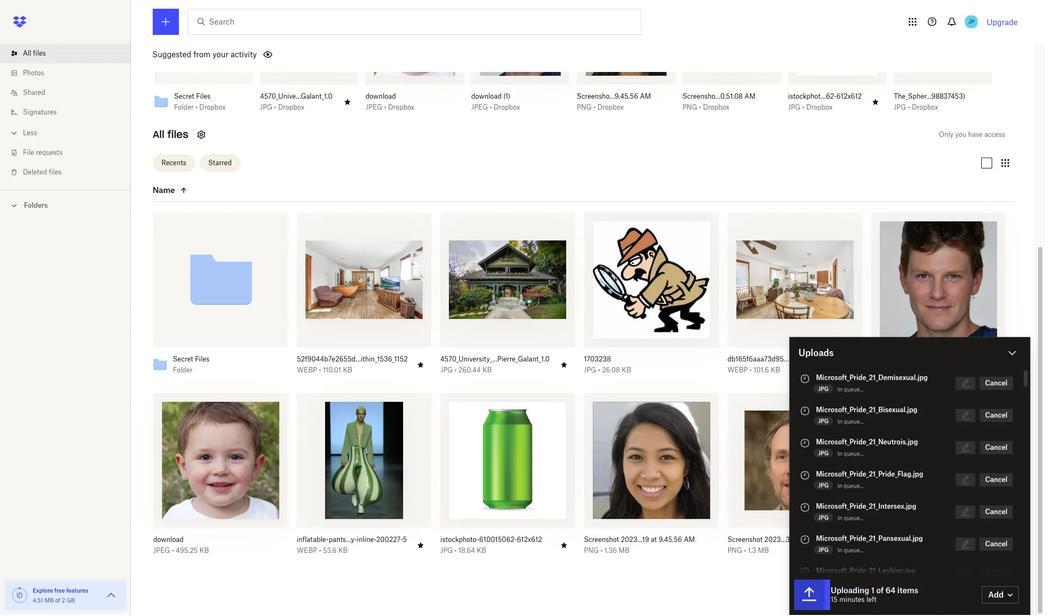 Task type: locate. For each thing, give the bounding box(es) containing it.
495.74
[[894, 366, 915, 374]]

upload pending image for microsoft_pride_21_demisexual.jpg
[[799, 373, 812, 386]]

2 horizontal spatial download
[[471, 92, 502, 100]]

5 in from the top
[[837, 515, 842, 522]]

secret files folder • dropbox
[[174, 92, 226, 111]]

all files inside all files link
[[23, 49, 46, 57]]

0 horizontal spatial of
[[55, 597, 60, 604]]

3 dropbox from the left
[[388, 103, 414, 111]]

1 at from the left
[[651, 536, 657, 544]]

in down microsoft_pride_21_neutrois.jpg
[[837, 451, 842, 457]]

2 cancel button from the top
[[980, 409, 1013, 422]]

in for microsoft_pride_21_pansexual.jpg
[[837, 547, 842, 554]]

file, istockphoto-610015062-612x612.jpg row
[[436, 393, 575, 563]]

queue... down microsoft_pride_21_pansexual.jpg
[[844, 547, 864, 554]]

screenshot up 1.3
[[728, 536, 763, 544]]

of left 2
[[55, 597, 60, 604]]

of right 1
[[876, 586, 884, 595]]

inline-
[[357, 536, 376, 544]]

mb inside explore free features 4.51 mb of 2 gb
[[45, 597, 54, 604]]

file, db165f6aaa73d95c9004256537e7037b-uncropped_scaled_within_1536_1152.webp row
[[723, 213, 862, 382]]

only
[[939, 130, 954, 138]]

name button
[[153, 184, 244, 197]]

2 at from the left
[[792, 536, 798, 544]]

kb inside 1703238 jpg • 26.08 kb
[[622, 366, 631, 374]]

mb right "1.36"
[[619, 546, 630, 555]]

microsoft_pride_21_neutrois.jpg
[[816, 438, 918, 446]]

screensho…9.45.56 am png • dropbox
[[577, 92, 651, 111]]

5 cancel from the top
[[985, 508, 1008, 516]]

folder inside 'secret files folder'
[[173, 366, 193, 374]]

7 cancel from the top
[[985, 572, 1008, 580]]

items
[[897, 586, 918, 595]]

uploads alert
[[789, 337, 1030, 615]]

64
[[886, 586, 896, 595]]

1 png • dropbox button from the left
[[577, 103, 651, 112]]

shared link
[[9, 83, 131, 103]]

at inside screenshot 2023…3 at 10.51.08 am png • 1.3 mb
[[792, 536, 798, 544]]

list
[[0, 37, 131, 190]]

download for dropbox
[[366, 92, 396, 100]]

secret files folder
[[173, 355, 210, 374]]

2 vertical spatial files
[[49, 168, 62, 176]]

1 upload pending image from the top
[[799, 501, 812, 514]]

4 cancel from the top
[[985, 476, 1008, 484]]

png left "1.36"
[[584, 546, 599, 555]]

5
[[403, 536, 407, 544]]

files inside 'secret files folder'
[[195, 355, 210, 363]]

screenshot up "1.36"
[[584, 536, 619, 544]]

• inside screenshot 2023…19 at 9.45.56 am png • 1.36 mb
[[601, 546, 603, 555]]

4 in queue... from the top
[[837, 483, 864, 489]]

in queue... down microsoft_pride_21_neutrois.jpg
[[837, 451, 864, 457]]

53.6
[[323, 546, 337, 555]]

cancel button for microsoft_pride_21_pride_flag.jpg
[[980, 474, 1013, 487]]

1 horizontal spatial 612x612
[[837, 92, 862, 100]]

612x612
[[837, 92, 862, 100], [517, 536, 542, 544]]

secret inside secret files folder • dropbox
[[174, 92, 194, 100]]

queue... for microsoft_pride_21_intersex.jpg
[[844, 515, 864, 522]]

gb
[[67, 597, 75, 604]]

• inside istockphot…62-612x612 jpg • dropbox
[[802, 103, 805, 111]]

in queue... down microsoft_pride_21_pride_flag.jpg
[[837, 483, 864, 489]]

2 vertical spatial upload pending image
[[799, 566, 812, 579]]

mb for png • 1.36 mb
[[619, 546, 630, 555]]

in queue... for microsoft_pride_21_pride_flag.jpg
[[837, 483, 864, 489]]

in queue... down microsoft_pride_21_bisexual.jpg
[[837, 418, 864, 425]]

kb inside 'file, download (1).jpeg' row
[[916, 366, 926, 374]]

2 horizontal spatial jpg • dropbox button
[[894, 103, 968, 112]]

1703238 jpg • 26.08 kb
[[584, 355, 631, 374]]

0 horizontal spatial files
[[33, 49, 46, 57]]

kb inside db165f6aaa73d95…ithin_1536_1152 webp • 101.6 kb
[[771, 366, 780, 374]]

jpg down istockphot…62-
[[788, 103, 801, 111]]

6 dropbox from the left
[[703, 103, 729, 111]]

download
[[366, 92, 396, 100], [471, 92, 502, 100], [153, 536, 184, 544]]

6 cancel button from the top
[[980, 538, 1013, 551]]

1 horizontal spatial of
[[876, 586, 884, 595]]

jpeg inside 'file, download (1).jpeg' row
[[871, 366, 888, 374]]

inflatable-pants…y-inline-200227-5 button
[[297, 536, 408, 544]]

at left 9.45.56
[[651, 536, 657, 544]]

folder for secret files folder
[[173, 366, 193, 374]]

am inside screenshot 2023…3 at 10.51.08 am png • 1.3 mb
[[827, 536, 838, 544]]

at
[[651, 536, 657, 544], [792, 536, 798, 544]]

1 horizontal spatial download button
[[366, 92, 440, 101]]

kb down 52f9044b7e2655d…ithin_1536_1152 button
[[343, 366, 352, 374]]

at left 10.51.08
[[792, 536, 798, 544]]

screenshot
[[584, 536, 619, 544], [728, 536, 763, 544]]

4570_university_…pierre_galant_1.0 jpg • 260.44 kb
[[440, 355, 550, 374]]

jpg down microsoft_pride_21_pride_flag.jpg
[[818, 482, 829, 489]]

2 png • dropbox button from the left
[[683, 103, 757, 112]]

screensho…0.51.08 am png • dropbox
[[683, 92, 756, 111]]

upload pending image
[[799, 501, 812, 514], [799, 534, 812, 547], [799, 566, 812, 579]]

jpg inside 1703238 jpg • 26.08 kb
[[584, 366, 596, 374]]

files for deleted files link
[[49, 168, 62, 176]]

1 in queue... from the top
[[837, 386, 864, 393]]

webp inside inflatable-pants…y-inline-200227-5 webp • 53.6 kb
[[297, 546, 317, 555]]

upload pending image right 2023…3
[[799, 534, 812, 547]]

webp for webp • 110.01 kb
[[297, 366, 317, 374]]

jpg • dropbox button down 4570_unive…galant_1.0 button
[[260, 103, 334, 112]]

2 horizontal spatial mb
[[758, 546, 769, 555]]

2 in queue... from the top
[[837, 418, 864, 425]]

kb down pants…y-
[[338, 546, 348, 555]]

queue... down microsoft_pride_21_demisexual.jpg
[[844, 386, 864, 393]]

folder inside secret files folder • dropbox
[[174, 103, 194, 111]]

kb down db165f6aaa73d95…ithin_1536_1152
[[771, 366, 780, 374]]

png • dropbox button for screensho…9.45.56
[[577, 103, 651, 112]]

download for 495.25
[[153, 536, 184, 544]]

download inside download (1) jpeg • dropbox
[[471, 92, 502, 100]]

2 upload pending image from the top
[[799, 534, 812, 547]]

0 vertical spatial secret
[[174, 92, 194, 100]]

jpeg • dropbox button for download
[[366, 103, 440, 112]]

jpg inside the 4570_university_…pierre_galant_1.0 jpg • 260.44 kb
[[440, 366, 453, 374]]

kb right "495.25"
[[200, 546, 209, 555]]

signatures
[[23, 108, 57, 116]]

2023…3
[[764, 536, 790, 544]]

0 horizontal spatial download
[[153, 536, 184, 544]]

only you have access
[[939, 130, 1005, 138]]

1 cancel from the top
[[985, 379, 1008, 387]]

612x612 inside istockphoto-610015062-612x612 jpg • 18.64 kb
[[517, 536, 542, 544]]

mb right 4.51
[[45, 597, 54, 604]]

all
[[23, 49, 31, 57], [153, 128, 164, 141]]

webp left 101.6
[[728, 366, 748, 374]]

dropbox inside istockphot…62-612x612 jpg • dropbox
[[806, 103, 833, 111]]

10.51.08
[[800, 536, 825, 544]]

0 vertical spatial files
[[33, 49, 46, 57]]

png down the screensho…0.51.08
[[683, 103, 697, 111]]

db165f6aaa73d95…ithin_1536_1152 button
[[728, 355, 838, 364]]

• inside 'the_sphere_at_t…t_(53098837453) jpg • 321.12 kb'
[[885, 546, 887, 555]]

0 vertical spatial files
[[196, 92, 211, 100]]

list containing all files
[[0, 37, 131, 190]]

in queue... down microsoft_pride_21_intersex.jpg
[[837, 515, 864, 522]]

secret files button inside folder, secret files row
[[173, 355, 268, 364]]

2 cancel from the top
[[985, 411, 1008, 420]]

jpg • dropbox button down istockphot…62-612x612 button at the right
[[788, 103, 862, 112]]

upload pending image
[[799, 373, 812, 386], [799, 405, 812, 418], [799, 437, 812, 450], [799, 469, 812, 482]]

download for •
[[471, 92, 502, 100]]

you
[[955, 130, 966, 138]]

1
[[871, 586, 875, 595]]

upload pending image up uploading file image
[[799, 566, 812, 579]]

1 vertical spatial all files
[[153, 128, 188, 141]]

all files up recents
[[153, 128, 188, 141]]

secret files button
[[174, 92, 233, 101], [173, 355, 268, 364]]

jpg down 1703238
[[584, 366, 596, 374]]

files inside list item
[[33, 49, 46, 57]]

in down microsoft_pride_21_pride_flag.jpg
[[837, 483, 842, 489]]

secret inside 'secret files folder'
[[173, 355, 193, 363]]

8 dropbox from the left
[[912, 103, 938, 111]]

• inside screensho…9.45.56 am png • dropbox
[[594, 103, 596, 111]]

png • dropbox button down screensho…9.45.56 am button
[[577, 103, 651, 112]]

6 in queue... from the top
[[837, 547, 864, 554]]

jpg • dropbox button down the_spher…98837453) button
[[894, 103, 968, 112]]

• inside the screensho…0.51.08 am png • dropbox
[[699, 103, 701, 111]]

mb inside screenshot 2023…3 at 10.51.08 am png • 1.3 mb
[[758, 546, 769, 555]]

kb for webp • 110.01 kb
[[343, 366, 352, 374]]

6 cancel from the top
[[985, 540, 1008, 548]]

folder settings image
[[195, 128, 208, 141]]

dropbox inside secret files folder • dropbox
[[199, 103, 226, 111]]

cancel
[[985, 379, 1008, 387], [985, 411, 1008, 420], [985, 444, 1008, 452], [985, 476, 1008, 484], [985, 508, 1008, 516], [985, 540, 1008, 548], [985, 572, 1008, 580]]

• inside db165f6aaa73d95…ithin_1536_1152 webp • 101.6 kb
[[750, 366, 752, 374]]

495.25
[[176, 546, 198, 555]]

4570_unive…galant_1.0 button
[[260, 92, 334, 101]]

kb inside 'the_sphere_at_t…t_(53098837453) jpg • 321.12 kb'
[[910, 546, 919, 555]]

1 screenshot from the left
[[584, 536, 619, 544]]

have
[[968, 130, 983, 138]]

kb down the_sphere_at_t…t_(53098837453)
[[910, 546, 919, 555]]

files up photos
[[33, 49, 46, 57]]

download button
[[366, 92, 440, 101], [153, 536, 264, 544]]

6 in from the top
[[837, 547, 842, 554]]

png left 1.3
[[728, 546, 742, 555]]

0 horizontal spatial download button
[[153, 536, 264, 544]]

jpg down 10.51.08
[[818, 547, 829, 553]]

1 horizontal spatial png • dropbox button
[[683, 103, 757, 112]]

3 upload pending image from the top
[[799, 437, 812, 450]]

1 vertical spatial of
[[55, 597, 60, 604]]

in down microsoft_pride_21_intersex.jpg
[[837, 515, 842, 522]]

folder, secret files row
[[149, 213, 288, 382]]

0 vertical spatial all
[[23, 49, 31, 57]]

jpg down microsoft_pride_21_pansexual.jpg
[[871, 546, 883, 555]]

2 screenshot from the left
[[728, 536, 763, 544]]

5 dropbox from the left
[[597, 103, 624, 111]]

in for microsoft_pride_21_neutrois.jpg
[[837, 451, 842, 457]]

in up microsoft_pride_21_bisexual.jpg
[[837, 386, 842, 393]]

starred
[[208, 159, 232, 167]]

1 horizontal spatial mb
[[619, 546, 630, 555]]

cancel button for microsoft_pride_21_pansexual.jpg
[[980, 538, 1013, 551]]

• inside 'file, download (1).jpeg' row
[[890, 366, 892, 374]]

4 queue... from the top
[[844, 483, 864, 489]]

kb inside the 4570_university_…pierre_galant_1.0 jpg • 260.44 kb
[[482, 366, 492, 374]]

kb right 495.74
[[916, 366, 926, 374]]

6 queue... from the top
[[844, 547, 864, 554]]

file requests
[[23, 148, 63, 157]]

• inside 52f9044b7e2655d…ithin_1536_1152 webp • 110.01 kb
[[319, 366, 321, 374]]

webp inside 52f9044b7e2655d…ithin_1536_1152 webp • 110.01 kb
[[297, 366, 317, 374]]

1703238 button
[[584, 355, 695, 364]]

321.12
[[889, 546, 908, 555]]

files right deleted
[[49, 168, 62, 176]]

file, screenshot 2023-11-13 at 10.51.08 am.png row
[[723, 393, 862, 563]]

file, screenshot 2023-10-19 at 9.45.56 am.png row
[[580, 393, 719, 563]]

1 vertical spatial files
[[195, 355, 210, 363]]

1 vertical spatial download button
[[153, 536, 264, 544]]

jpg down microsoft_pride_21_neutrois.jpg
[[818, 450, 829, 457]]

upload pending image for microsoft_pride_21_pansexual.jpg
[[799, 534, 812, 547]]

files inside secret files folder • dropbox
[[196, 92, 211, 100]]

from
[[193, 50, 211, 59]]

• inside screenshot 2023…3 at 10.51.08 am png • 1.3 mb
[[744, 546, 746, 555]]

1 queue... from the top
[[844, 386, 864, 393]]

screensho…0.51.08
[[683, 92, 743, 100]]

queue... for microsoft_pride_21_bisexual.jpg
[[844, 418, 864, 425]]

webp down inflatable- in the left of the page
[[297, 546, 317, 555]]

3 in from the top
[[837, 451, 842, 457]]

0 vertical spatial of
[[876, 586, 884, 595]]

in queue... down microsoft_pride_21_demisexual.jpg
[[837, 386, 864, 393]]

1 jpg • dropbox button from the left
[[260, 103, 334, 112]]

files
[[33, 49, 46, 57], [167, 128, 188, 141], [49, 168, 62, 176]]

1 horizontal spatial jpeg • dropbox button
[[471, 103, 546, 112]]

am right the screensho…0.51.08
[[745, 92, 756, 100]]

am right 10.51.08
[[827, 536, 838, 544]]

1 vertical spatial folder
[[173, 366, 193, 374]]

1 horizontal spatial all
[[153, 128, 164, 141]]

4 upload pending image from the top
[[799, 469, 812, 482]]

0 horizontal spatial all
[[23, 49, 31, 57]]

upgrade link
[[987, 17, 1018, 26]]

at inside screenshot 2023…19 at 9.45.56 am png • 1.36 mb
[[651, 536, 657, 544]]

52f9044b7e2655d…ithin_1536_1152
[[297, 355, 408, 363]]

file, 52f9044b7e2655d26eb85c0b2abdc392-uncropped_scaled_within_1536_1152.webp row
[[292, 213, 432, 382]]

1 horizontal spatial at
[[792, 536, 798, 544]]

0 horizontal spatial mb
[[45, 597, 54, 604]]

in for microsoft_pride_21_demisexual.jpg
[[837, 386, 842, 393]]

secret for secret files folder • dropbox
[[174, 92, 194, 100]]

am inside screenshot 2023…19 at 9.45.56 am png • 1.36 mb
[[684, 536, 695, 544]]

istockphoto-610015062-612x612 button
[[440, 536, 551, 544]]

0 horizontal spatial screenshot
[[584, 536, 619, 544]]

queue... for microsoft_pride_21_pride_flag.jpg
[[844, 483, 864, 489]]

png down screensho…9.45.56
[[577, 103, 592, 111]]

mb inside screenshot 2023…19 at 9.45.56 am png • 1.36 mb
[[619, 546, 630, 555]]

of inside uploading 1 of 64 items 15 minutes left
[[876, 586, 884, 595]]

download button inside row
[[153, 536, 264, 544]]

cancel for microsoft_pride_21_pride_flag.jpg
[[985, 476, 1008, 484]]

kb right 18.64 at the bottom
[[477, 546, 486, 555]]

queue... down microsoft_pride_21_neutrois.jpg
[[844, 451, 864, 457]]

folder
[[174, 103, 194, 111], [173, 366, 193, 374]]

jpg down 4570_unive…galant_1.0
[[260, 103, 272, 111]]

0 vertical spatial all files
[[23, 49, 46, 57]]

kb
[[343, 366, 352, 374], [482, 366, 492, 374], [622, 366, 631, 374], [771, 366, 780, 374], [916, 366, 926, 374], [200, 546, 209, 555], [338, 546, 348, 555], [477, 546, 486, 555], [910, 546, 919, 555]]

files left folder settings icon
[[167, 128, 188, 141]]

all up photos
[[23, 49, 31, 57]]

1 in from the top
[[837, 386, 842, 393]]

0 horizontal spatial jpg • dropbox button
[[260, 103, 334, 112]]

kb right the 26.08
[[622, 366, 631, 374]]

1 vertical spatial 612x612
[[517, 536, 542, 544]]

in down microsoft_pride_21_pansexual.jpg
[[837, 547, 842, 554]]

dropbox inside the screensho…0.51.08 am png • dropbox
[[703, 103, 729, 111]]

upload pending image for microsoft_pride_21_bisexual.jpg
[[799, 405, 812, 418]]

the_spher…98837453) button
[[894, 92, 968, 101]]

all files up photos
[[23, 49, 46, 57]]

3 jpg • dropbox button from the left
[[894, 103, 968, 112]]

uploads
[[799, 347, 834, 358]]

all files list item
[[0, 44, 131, 63]]

9.45.56
[[659, 536, 682, 544]]

mb for png • 1.3 mb
[[758, 546, 769, 555]]

jpg left the 260.44
[[440, 366, 453, 374]]

file, download (1).jpeg row
[[867, 213, 1006, 382]]

files for secret files folder
[[195, 355, 210, 363]]

in for microsoft_pride_21_pride_flag.jpg
[[837, 483, 842, 489]]

png • dropbox button down screensho…0.51.08 am button
[[683, 103, 757, 112]]

in down microsoft_pride_21_bisexual.jpg
[[837, 418, 842, 425]]

2 upload pending image from the top
[[799, 405, 812, 418]]

files for secret files folder • dropbox
[[196, 92, 211, 100]]

1 upload pending image from the top
[[799, 373, 812, 386]]

0 vertical spatial download button
[[366, 92, 440, 101]]

3 queue... from the top
[[844, 451, 864, 457]]

jpeg • dropbox button for download (1)
[[471, 103, 546, 112]]

webp inside db165f6aaa73d95…ithin_1536_1152 webp • 101.6 kb
[[728, 366, 748, 374]]

download inside download jpeg • dropbox
[[366, 92, 396, 100]]

1 dropbox from the left
[[199, 103, 226, 111]]

0 vertical spatial 612x612
[[837, 92, 862, 100]]

2023…19
[[621, 536, 649, 544]]

am inside screensho…9.45.56 am png • dropbox
[[640, 92, 651, 100]]

screenshot inside screenshot 2023…3 at 10.51.08 am png • 1.3 mb
[[728, 536, 763, 544]]

webp left 110.01
[[297, 366, 317, 374]]

at for 10.51.08
[[792, 536, 798, 544]]

queue... down microsoft_pride_21_pride_flag.jpg
[[844, 483, 864, 489]]

2 jpg • dropbox button from the left
[[788, 103, 862, 112]]

cancel button for microsoft_pride_21_neutrois.jpg
[[980, 441, 1013, 454]]

mb right 1.3
[[758, 546, 769, 555]]

screenshot 2023…19 at 9.45.56 am png • 1.36 mb
[[584, 536, 695, 555]]

suggested from your activity
[[152, 50, 257, 59]]

cancel for microsoft_pride_21_bisexual.jpg
[[985, 411, 1008, 420]]

1 horizontal spatial screenshot
[[728, 536, 763, 544]]

png • dropbox button
[[577, 103, 651, 112], [683, 103, 757, 112]]

0 horizontal spatial 612x612
[[517, 536, 542, 544]]

0 vertical spatial secret files button
[[174, 92, 233, 101]]

queue... down microsoft_pride_21_intersex.jpg
[[844, 515, 864, 522]]

kb for jpeg • 495.25 kb
[[200, 546, 209, 555]]

1 vertical spatial secret
[[173, 355, 193, 363]]

0 horizontal spatial png • dropbox button
[[577, 103, 651, 112]]

istockphoto-610015062-612x612 jpg • 18.64 kb
[[440, 536, 542, 555]]

2 in from the top
[[837, 418, 842, 425]]

5 queue... from the top
[[844, 515, 864, 522]]

in queue... for microsoft_pride_21_bisexual.jpg
[[837, 418, 864, 425]]

1 horizontal spatial jpg • dropbox button
[[788, 103, 862, 112]]

screenshot inside screenshot 2023…19 at 9.45.56 am png • 1.36 mb
[[584, 536, 619, 544]]

jpeg • 495.74 kb
[[871, 366, 926, 374]]

4 in from the top
[[837, 483, 842, 489]]

2 dropbox from the left
[[278, 103, 304, 111]]

jpg • dropbox button
[[260, 103, 334, 112], [788, 103, 862, 112], [894, 103, 968, 112]]

am right 9.45.56
[[684, 536, 695, 544]]

3 in queue... from the top
[[837, 451, 864, 457]]

recents
[[161, 159, 186, 167]]

microsoft_pride_21_pride_flag.jpg
[[816, 470, 923, 478]]

istockphot…62-612x612 button
[[788, 92, 862, 101]]

cancel button for microsoft_pride_21_demisexual.jpg
[[980, 377, 1013, 390]]

cancel button
[[980, 377, 1013, 390], [980, 409, 1013, 422], [980, 441, 1013, 454], [980, 474, 1013, 487], [980, 506, 1013, 519], [980, 538, 1013, 551], [980, 570, 1013, 583]]

screenshot for 1.3
[[728, 536, 763, 544]]

file
[[23, 148, 34, 157]]

1 cancel button from the top
[[980, 377, 1013, 390]]

secret for secret files folder
[[173, 355, 193, 363]]

3 cancel from the top
[[985, 444, 1008, 452]]

0 vertical spatial folder
[[174, 103, 194, 111]]

1 horizontal spatial download
[[366, 92, 396, 100]]

upload pending image up 10.51.08
[[799, 501, 812, 514]]

0 horizontal spatial at
[[651, 536, 657, 544]]

am inside the screensho…0.51.08 am png • dropbox
[[745, 92, 756, 100]]

files
[[196, 92, 211, 100], [195, 355, 210, 363]]

5 cancel button from the top
[[980, 506, 1013, 519]]

jpg down the_spher…98837453) at the right top of the page
[[894, 103, 906, 111]]

kb inside download jpeg • 495.25 kb
[[200, 546, 209, 555]]

kb inside 52f9044b7e2655d…ithin_1536_1152 webp • 110.01 kb
[[343, 366, 352, 374]]

1 horizontal spatial files
[[49, 168, 62, 176]]

• inside 1703238 jpg • 26.08 kb
[[598, 366, 600, 374]]

secret
[[174, 92, 194, 100], [173, 355, 193, 363]]

2 jpeg • dropbox button from the left
[[471, 103, 546, 112]]

microsoft_pride_21_pansexual.jpg
[[816, 535, 923, 543]]

png inside screenshot 2023…3 at 10.51.08 am png • 1.3 mb
[[728, 546, 742, 555]]

in queue... for microsoft_pride_21_neutrois.jpg
[[837, 451, 864, 457]]

0 horizontal spatial jpeg • dropbox button
[[366, 103, 440, 112]]

2 horizontal spatial files
[[167, 128, 188, 141]]

5 in queue... from the top
[[837, 515, 864, 522]]

queue...
[[844, 386, 864, 393], [844, 418, 864, 425], [844, 451, 864, 457], [844, 483, 864, 489], [844, 515, 864, 522], [844, 547, 864, 554]]

1 vertical spatial secret files button
[[173, 355, 268, 364]]

kb for jpg • 260.44 kb
[[482, 366, 492, 374]]

in queue... down microsoft_pride_21_pansexual.jpg
[[837, 547, 864, 554]]

7 dropbox from the left
[[806, 103, 833, 111]]

2
[[62, 597, 65, 604]]

1 vertical spatial upload pending image
[[799, 534, 812, 547]]

minutes
[[839, 596, 865, 604]]

inflatable-pants…y-inline-200227-5 webp • 53.6 kb
[[297, 536, 407, 555]]

2 queue... from the top
[[844, 418, 864, 425]]

all up recents
[[153, 128, 164, 141]]

jpg up 10.51.08
[[818, 514, 829, 521]]

am right screensho…9.45.56
[[640, 92, 651, 100]]

screensho…9.45.56
[[577, 92, 638, 100]]

3 cancel button from the top
[[980, 441, 1013, 454]]

screenshot 2023…19 at 9.45.56 am button
[[584, 536, 695, 544]]

at for 9.45.56
[[651, 536, 657, 544]]

jpg down istockphoto-
[[440, 546, 453, 555]]

download inside download jpeg • 495.25 kb
[[153, 536, 184, 544]]

jp button
[[963, 13, 980, 31]]

0 vertical spatial upload pending image
[[799, 501, 812, 514]]

file requests link
[[9, 143, 131, 163]]

4 dropbox from the left
[[494, 103, 520, 111]]

4 cancel button from the top
[[980, 474, 1013, 487]]

jpg • dropbox button for istockphot…62-
[[788, 103, 862, 112]]

png inside screensho…9.45.56 am png • dropbox
[[577, 103, 592, 111]]

kb down 4570_university_…pierre_galant_1.0
[[482, 366, 492, 374]]

0 horizontal spatial all files
[[23, 49, 46, 57]]

1 jpeg • dropbox button from the left
[[366, 103, 440, 112]]

queue... down microsoft_pride_21_bisexual.jpg
[[844, 418, 864, 425]]



Task type: describe. For each thing, give the bounding box(es) containing it.
jpg • dropbox button for the_spher…98837453)
[[894, 103, 968, 112]]

jpg down the uploads
[[818, 386, 829, 392]]

3 upload pending image from the top
[[799, 566, 812, 579]]

1 vertical spatial all
[[153, 128, 164, 141]]

jpg inside istockphot…62-612x612 jpg • dropbox
[[788, 103, 801, 111]]

kb inside istockphoto-610015062-612x612 jpg • 18.64 kb
[[477, 546, 486, 555]]

in queue... for microsoft_pride_21_demisexual.jpg
[[837, 386, 864, 393]]

access
[[984, 130, 1005, 138]]

istockphoto-
[[440, 536, 479, 544]]

istockphot…62-
[[788, 92, 837, 100]]

jpeg inside download jpeg • 495.25 kb
[[153, 546, 170, 555]]

• inside inflatable-pants…y-inline-200227-5 webp • 53.6 kb
[[319, 546, 321, 555]]

photos link
[[9, 63, 131, 83]]

• inside download (1) jpeg • dropbox
[[490, 103, 492, 111]]

add button
[[982, 586, 1019, 604]]

all files link
[[9, 44, 131, 63]]

inflatable-
[[297, 536, 329, 544]]

in queue... for microsoft_pride_21_intersex.jpg
[[837, 515, 864, 522]]

4570_unive…galant_1.0
[[260, 92, 333, 100]]

uploading file image
[[794, 580, 825, 610]]

dropbox inside the_spher…98837453) jpg • dropbox
[[912, 103, 938, 111]]

free
[[54, 588, 65, 594]]

shared
[[23, 88, 45, 97]]

add
[[988, 590, 1004, 600]]

jpeg inside download (1) jpeg • dropbox
[[471, 103, 488, 111]]

4570_university_…pierre_galant_1.0
[[440, 355, 550, 363]]

4570_university_…pierre_galant_1.0 button
[[440, 355, 551, 364]]

612x612 inside istockphot…62-612x612 jpg • dropbox
[[837, 92, 862, 100]]

cancel for microsoft_pride_21_neutrois.jpg
[[985, 444, 1008, 452]]

explore free features 4.51 mb of 2 gb
[[33, 588, 88, 604]]

signatures link
[[9, 103, 131, 122]]

1.36
[[604, 546, 617, 555]]

png • dropbox button for screensho…0.51.08
[[683, 103, 757, 112]]

jpg inside istockphoto-610015062-612x612 jpg • 18.64 kb
[[440, 546, 453, 555]]

png inside the screensho…0.51.08 am png • dropbox
[[683, 103, 697, 111]]

screenshot for 1.36
[[584, 536, 619, 544]]

610015062-
[[479, 536, 517, 544]]

file, the_sphere_at_the_venetian_resort_(53098837453).jpg row
[[867, 393, 1006, 563]]

left
[[866, 596, 877, 604]]

file, 4570_university_ave____pierre_galant_1.0.jpg row
[[436, 213, 575, 382]]

the_sphere_at_t…t_(53098837453) jpg • 321.12 kb
[[871, 536, 981, 555]]

deleted
[[23, 168, 47, 176]]

your
[[213, 50, 229, 59]]

features
[[66, 588, 88, 594]]

200227-
[[376, 536, 403, 544]]

deleted files
[[23, 168, 62, 176]]

microsoft_pride_21_lesbian.jpg cancel
[[816, 567, 1008, 580]]

• inside 4570_unive…galant_1.0 jpg • dropbox
[[274, 103, 276, 111]]

photos
[[23, 69, 44, 77]]

cancel for microsoft_pride_21_pansexual.jpg
[[985, 540, 1008, 548]]

cancel button for microsoft_pride_21_intersex.jpg
[[980, 506, 1013, 519]]

queue... for microsoft_pride_21_demisexual.jpg
[[844, 386, 864, 393]]

cancel inside microsoft_pride_21_lesbian.jpg cancel
[[985, 572, 1008, 580]]

52f9044b7e2655d…ithin_1536_1152 button
[[297, 355, 408, 364]]

4570_unive…galant_1.0 jpg • dropbox
[[260, 92, 333, 111]]

upgrade
[[987, 17, 1018, 26]]

dropbox image
[[9, 11, 31, 33]]

folder for secret files folder • dropbox
[[174, 103, 194, 111]]

less image
[[9, 128, 20, 139]]

secret files button for secret files folder • dropbox
[[174, 92, 233, 101]]

jpg down microsoft_pride_21_bisexual.jpg
[[818, 418, 829, 424]]

jpg inside the_spher…98837453) jpg • dropbox
[[894, 103, 906, 111]]

110.01
[[323, 366, 341, 374]]

download jpeg • 495.25 kb
[[153, 536, 209, 555]]

file, download.jpeg row
[[149, 393, 288, 563]]

queue... for microsoft_pride_21_neutrois.jpg
[[844, 451, 864, 457]]

kb for webp • 101.6 kb
[[771, 366, 780, 374]]

requests
[[36, 148, 63, 157]]

download jpeg • dropbox
[[366, 92, 414, 111]]

in for microsoft_pride_21_intersex.jpg
[[837, 515, 842, 522]]

png inside screenshot 2023…19 at 9.45.56 am png • 1.36 mb
[[584, 546, 599, 555]]

deleted files link
[[9, 163, 131, 182]]

jpg inside 4570_unive…galant_1.0 jpg • dropbox
[[260, 103, 272, 111]]

of inside explore free features 4.51 mb of 2 gb
[[55, 597, 60, 604]]

• inside download jpeg • 495.25 kb
[[172, 546, 174, 555]]

quota usage element
[[11, 587, 28, 604]]

suggested
[[152, 50, 191, 59]]

uploading file status
[[794, 580, 825, 612]]

upload pending image for microsoft_pride_21_intersex.jpg
[[799, 501, 812, 514]]

screenshot 2023…3 at 10.51.08 am button
[[728, 536, 838, 544]]

the_spher…98837453) jpg • dropbox
[[894, 92, 965, 111]]

jpeg inside download jpeg • dropbox
[[366, 103, 382, 111]]

microsoft_pride_21_lesbian.jpg
[[816, 567, 915, 575]]

webp for webp • 101.6 kb
[[728, 366, 748, 374]]

in for microsoft_pride_21_bisexual.jpg
[[837, 418, 842, 425]]

the_sphere_at_t…t_(53098837453)
[[871, 536, 981, 544]]

101.6
[[754, 366, 769, 374]]

kb for jpg • 321.12 kb
[[910, 546, 919, 555]]

download button for download jpeg • 495.25 kb
[[153, 536, 264, 544]]

recents button
[[153, 154, 195, 172]]

• inside secret files folder • dropbox
[[195, 103, 198, 111]]

uploading 1 of 64 items 15 minutes left
[[831, 586, 918, 604]]

• inside download jpeg • dropbox
[[384, 103, 386, 111]]

the_spher…98837453)
[[894, 92, 965, 100]]

• inside the 4570_university_…pierre_galant_1.0 jpg • 260.44 kb
[[455, 366, 457, 374]]

Search in folder "Dropbox" text field
[[209, 16, 619, 28]]

folders
[[24, 201, 48, 209]]

kb for jpg • 26.08 kb
[[622, 366, 631, 374]]

jpg inside 'the_sphere_at_t…t_(53098837453) jpg • 321.12 kb'
[[871, 546, 883, 555]]

folders button
[[0, 197, 131, 213]]

kb inside inflatable-pants…y-inline-200227-5 webp • 53.6 kb
[[338, 546, 348, 555]]

• inside istockphoto-610015062-612x612 jpg • 18.64 kb
[[455, 546, 457, 555]]

jp
[[968, 18, 975, 25]]

less
[[23, 129, 37, 137]]

260.44
[[458, 366, 481, 374]]

queue... for microsoft_pride_21_pansexual.jpg
[[844, 547, 864, 554]]

upload pending image for microsoft_pride_21_pride_flag.jpg
[[799, 469, 812, 482]]

cancel for microsoft_pride_21_demisexual.jpg
[[985, 379, 1008, 387]]

dropbox inside screensho…9.45.56 am png • dropbox
[[597, 103, 624, 111]]

cancel button for microsoft_pride_21_bisexual.jpg
[[980, 409, 1013, 422]]

1 vertical spatial files
[[167, 128, 188, 141]]

all inside list item
[[23, 49, 31, 57]]

dropbox inside 4570_unive…galant_1.0 jpg • dropbox
[[278, 103, 304, 111]]

istockphot…62-612x612 jpg • dropbox
[[788, 92, 862, 111]]

in queue... for microsoft_pride_21_pansexual.jpg
[[837, 547, 864, 554]]

1 horizontal spatial all files
[[153, 128, 188, 141]]

secret files button for secret files folder
[[173, 355, 268, 364]]

pants…y-
[[329, 536, 357, 544]]

7 cancel button from the top
[[980, 570, 1013, 583]]

• inside the_spher…98837453) jpg • dropbox
[[908, 103, 910, 111]]

jpg • dropbox button for 4570_unive…galant_1.0
[[260, 103, 334, 112]]

folder • dropbox button
[[174, 103, 233, 112]]

cancel for microsoft_pride_21_intersex.jpg
[[985, 508, 1008, 516]]

screensho…9.45.56 am button
[[577, 92, 651, 101]]

4.51
[[33, 597, 43, 604]]

dropbox inside download jpeg • dropbox
[[388, 103, 414, 111]]

upload pending image for microsoft_pride_21_neutrois.jpg
[[799, 437, 812, 450]]

file, inflatable-pants-today-inline-200227-5.webp row
[[292, 393, 432, 563]]

download (1) jpeg • dropbox
[[471, 92, 520, 111]]

explore
[[33, 588, 53, 594]]

files for all files link
[[33, 49, 46, 57]]

dropbox inside download (1) jpeg • dropbox
[[494, 103, 520, 111]]

file, 1703238.jpg row
[[580, 213, 719, 382]]

db165f6aaa73d95…ithin_1536_1152
[[728, 355, 836, 363]]

microsoft_pride_21_demisexual.jpg
[[816, 374, 928, 382]]

1703238
[[584, 355, 611, 363]]

the_sphere_at_t…t_(53098837453) button
[[871, 536, 982, 544]]

download button for download jpeg • dropbox
[[366, 92, 440, 101]]

microsoft_pride_21_intersex.jpg
[[816, 502, 916, 511]]

15
[[831, 596, 838, 604]]

uploading
[[831, 586, 869, 595]]



Task type: vqa. For each thing, say whether or not it's contained in the screenshot.
3 to the left
no



